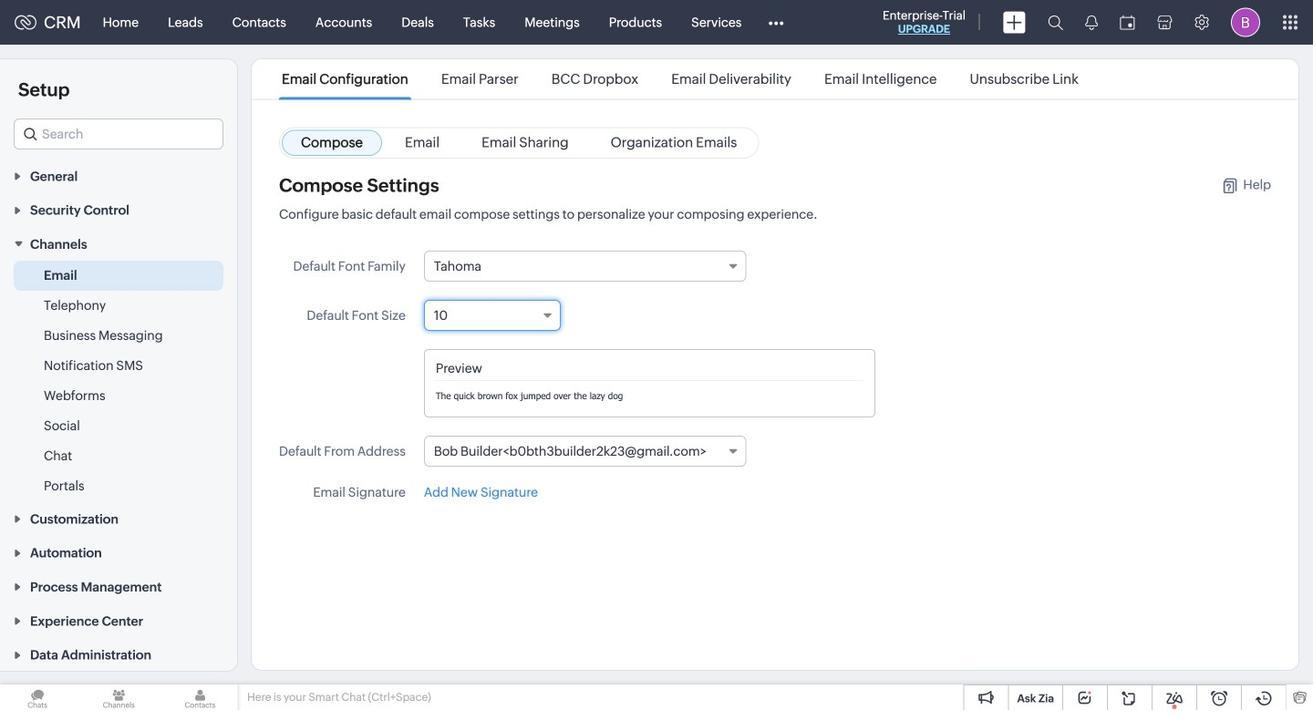 Task type: vqa. For each thing, say whether or not it's contained in the screenshot.
Create Menu image
yes



Task type: describe. For each thing, give the bounding box(es) containing it.
create menu image
[[1004, 11, 1027, 33]]

search element
[[1037, 0, 1075, 45]]

channels image
[[81, 685, 156, 711]]

chats image
[[0, 685, 75, 711]]

logo image
[[15, 15, 36, 30]]

search image
[[1048, 15, 1064, 30]]

Other Modules field
[[757, 8, 796, 37]]

signals image
[[1086, 15, 1099, 30]]



Task type: locate. For each thing, give the bounding box(es) containing it.
Search text field
[[15, 120, 223, 149]]

region
[[0, 261, 237, 502]]

profile element
[[1221, 0, 1272, 44]]

calendar image
[[1121, 15, 1136, 30]]

list
[[266, 59, 1096, 99]]

none field search
[[14, 119, 224, 150]]

contacts image
[[163, 685, 238, 711]]

None field
[[14, 119, 224, 150], [424, 251, 747, 282], [424, 300, 561, 331], [424, 436, 747, 467], [424, 251, 747, 282], [424, 300, 561, 331], [424, 436, 747, 467]]

signals element
[[1075, 0, 1110, 45]]

profile image
[[1232, 8, 1261, 37]]

create menu element
[[993, 0, 1037, 44]]



